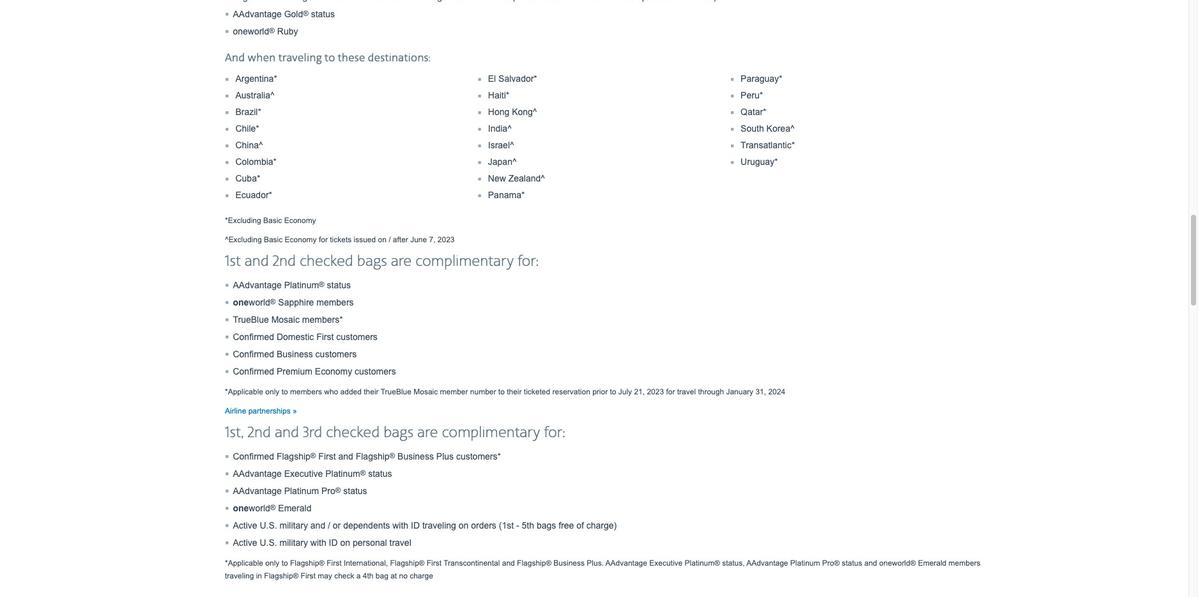 Task type: locate. For each thing, give the bounding box(es) containing it.
complimentary up customers*
[[442, 424, 540, 442]]

® inside "aadvantage platinum pro ® status"
[[335, 486, 341, 494]]

only down "active u.s. military with id on personal travel"
[[265, 558, 280, 567]]

basic
[[263, 216, 282, 225], [264, 235, 283, 244]]

® inside aadvantage platinum ® status
[[319, 280, 325, 288]]

3 confirmed from the top
[[233, 366, 274, 376]]

airline partnerships link
[[225, 406, 297, 415]]

on left orders
[[459, 520, 469, 530]]

2 only from the top
[[265, 558, 280, 567]]

military for with
[[280, 537, 308, 548]]

2023 right 21,
[[647, 387, 664, 396]]

active for active u.s. military with id on personal travel
[[233, 537, 257, 548]]

0 vertical spatial for
[[319, 235, 328, 244]]

1 vertical spatial travel
[[390, 537, 412, 548]]

0 vertical spatial on
[[378, 235, 387, 244]]

1 vertical spatial basic
[[264, 235, 283, 244]]

0 vertical spatial active
[[233, 520, 257, 530]]

active u.s. military and / or dependents with id traveling on orders (1st - 5th bags free of charge)
[[233, 520, 617, 530]]

israel^
[[488, 140, 514, 150]]

1 vertical spatial emerald
[[918, 558, 947, 567]]

2nd down "airline partnerships"
[[248, 424, 271, 442]]

on down the or
[[340, 537, 350, 548]]

1 horizontal spatial their
[[507, 387, 522, 396]]

mosaic down one world ® sapphire members
[[271, 314, 300, 325]]

2 military from the top
[[280, 537, 308, 548]]

traveling for these
[[278, 51, 322, 65]]

emerald members traveling in flagship
[[225, 558, 981, 580]]

1 vertical spatial active
[[233, 537, 257, 548]]

with right dependents
[[393, 520, 409, 530]]

mosaic
[[271, 314, 300, 325], [414, 387, 438, 396]]

1 horizontal spatial mosaic
[[414, 387, 438, 396]]

1 vertical spatial id
[[329, 537, 338, 548]]

0 horizontal spatial travel
[[390, 537, 412, 548]]

july
[[619, 387, 632, 396]]

brazil*
[[236, 107, 261, 117]]

south
[[741, 123, 764, 133]]

to left these
[[325, 51, 335, 65]]

with up the may
[[311, 537, 326, 548]]

trueblue down one world ® sapphire members
[[233, 314, 269, 325]]

® inside one world ® sapphire members
[[270, 297, 276, 305]]

zealand^
[[509, 173, 545, 183]]

in
[[256, 571, 262, 580]]

economy up ^excluding basic economy for tickets issued on / after june 7, 2023
[[284, 216, 316, 225]]

partnerships
[[248, 406, 291, 415]]

travel
[[677, 387, 696, 396], [390, 537, 412, 548]]

military
[[280, 520, 308, 530], [280, 537, 308, 548]]

one world ® sapphire members
[[233, 297, 354, 307]]

trueblue up 1st, 2nd and 3rd checked bags are complimentary for:
[[381, 387, 412, 396]]

business up premium
[[277, 349, 313, 359]]

customers down members*
[[336, 332, 378, 342]]

2 one from the top
[[233, 503, 249, 513]]

bags right "5th"
[[537, 520, 556, 530]]

0 vertical spatial trueblue
[[233, 314, 269, 325]]

® inside aadvantage executive platinum ® status
[[360, 468, 366, 477]]

when
[[248, 51, 276, 65]]

number
[[470, 387, 496, 396]]

1 vertical spatial executive
[[650, 558, 683, 567]]

1 confirmed from the top
[[233, 332, 274, 342]]

1 vertical spatial for
[[666, 387, 675, 396]]

colombia*
[[236, 156, 277, 167]]

0 vertical spatial military
[[280, 520, 308, 530]]

new
[[488, 173, 506, 183]]

their right 'added'
[[364, 387, 379, 396]]

1 vertical spatial military
[[280, 537, 308, 548]]

kong^
[[512, 107, 537, 117]]

u.s.
[[260, 520, 277, 530], [260, 537, 277, 548]]

their left the ticketed on the left bottom of page
[[507, 387, 522, 396]]

only for flagship
[[265, 558, 280, 567]]

7,
[[429, 235, 436, 244]]

2 world from the top
[[249, 503, 270, 513]]

*applicable up airline
[[225, 387, 263, 396]]

el salvador* haiti* hong kong^ india^ israel^ japan^ new zealand^ panama*
[[488, 73, 545, 200]]

0 horizontal spatial on
[[340, 537, 350, 548]]

aadvantage platinum ® status
[[233, 280, 351, 290]]

1 horizontal spatial travel
[[677, 387, 696, 396]]

complimentary down '7,'
[[416, 252, 514, 271]]

emerald
[[278, 503, 312, 513], [918, 558, 947, 567]]

id right dependents
[[411, 520, 420, 530]]

first up the charge
[[427, 558, 442, 567]]

0 vertical spatial u.s.
[[260, 520, 277, 530]]

complimentary
[[416, 252, 514, 271], [442, 424, 540, 442]]

1 horizontal spatial for:
[[544, 424, 565, 442]]

only up partnerships
[[265, 387, 280, 396]]

customers up 'added'
[[355, 366, 396, 376]]

members
[[317, 297, 354, 307], [290, 387, 322, 396], [949, 558, 981, 567]]

are up plus
[[417, 424, 438, 442]]

2023 right '7,'
[[438, 235, 455, 244]]

basic down '*excluding basic economy'
[[264, 235, 283, 244]]

1 u.s. from the top
[[260, 520, 277, 530]]

one for sapphire members
[[233, 297, 249, 307]]

1 vertical spatial u.s.
[[260, 537, 277, 548]]

0 vertical spatial for:
[[518, 252, 539, 271]]

0 horizontal spatial executive
[[284, 468, 323, 479]]

u.s. up in
[[260, 537, 277, 548]]

ticketed
[[524, 387, 550, 396]]

0 vertical spatial members
[[317, 297, 354, 307]]

1 one from the top
[[233, 297, 249, 307]]

1 *applicable from the top
[[225, 387, 263, 396]]

first
[[317, 332, 334, 342], [319, 451, 336, 461], [327, 558, 342, 567], [427, 558, 442, 567], [301, 571, 316, 580]]

world
[[249, 297, 270, 307], [249, 503, 270, 513]]

are down after
[[391, 252, 412, 271]]

checked up confirmed flagship ® first and flagship ® business plus customers*
[[326, 424, 380, 442]]

economy up the who
[[315, 366, 352, 376]]

bags up confirmed flagship ® first and flagship ® business plus customers*
[[384, 424, 414, 442]]

0 horizontal spatial oneworld
[[233, 26, 269, 36]]

4th
[[363, 571, 374, 580]]

customers
[[336, 332, 378, 342], [316, 349, 357, 359], [355, 366, 396, 376]]

2nd up aadvantage platinum ® status
[[273, 252, 296, 271]]

1 vertical spatial pro
[[823, 558, 834, 567]]

0 horizontal spatial business
[[277, 349, 313, 359]]

economy down '*excluding basic economy'
[[285, 235, 317, 244]]

1 world from the top
[[249, 297, 270, 307]]

transcontinental
[[444, 558, 500, 567]]

id down the or
[[329, 537, 338, 548]]

1 horizontal spatial business
[[398, 451, 434, 461]]

active up in
[[233, 537, 257, 548]]

1 horizontal spatial oneworld
[[880, 558, 911, 567]]

0 horizontal spatial mosaic
[[271, 314, 300, 325]]

one down "aadvantage platinum pro ® status" at the bottom left
[[233, 503, 249, 513]]

1st and 2nd checked bags are complimentary for:
[[225, 252, 539, 271]]

only
[[265, 387, 280, 396], [265, 558, 280, 567]]

/ left the or
[[328, 520, 330, 530]]

0 vertical spatial pro
[[321, 486, 335, 496]]

traveling inside emerald members traveling in flagship
[[225, 571, 254, 580]]

on right issued at top left
[[378, 235, 387, 244]]

aadvantage for aadvantage executive platinum
[[233, 468, 282, 479]]

*applicable for *applicable only to flagship ® first international, flagship ® first transcontinental and flagship ® business plus. aadvantage executive platinum ® status, aadvantage platinum pro ® status and oneworld ®
[[225, 558, 263, 567]]

for left tickets
[[319, 235, 328, 244]]

0 vertical spatial travel
[[677, 387, 696, 396]]

executive
[[284, 468, 323, 479], [650, 558, 683, 567]]

flagship up the may
[[290, 558, 319, 567]]

june
[[410, 235, 427, 244]]

1 vertical spatial checked
[[326, 424, 380, 442]]

2 vertical spatial members
[[949, 558, 981, 567]]

pro
[[321, 486, 335, 496], [823, 558, 834, 567]]

0 horizontal spatial 2nd
[[248, 424, 271, 442]]

2 active from the top
[[233, 537, 257, 548]]

0 vertical spatial world
[[249, 297, 270, 307]]

1 vertical spatial on
[[459, 520, 469, 530]]

confirmed for confirmed domestic first customers
[[233, 332, 274, 342]]

2 vertical spatial economy
[[315, 366, 352, 376]]

argentina* australia^ brazil* chile* china^ colombia* cuba* ecuador*
[[236, 73, 277, 200]]

oneworld
[[233, 26, 269, 36], [880, 558, 911, 567]]

with
[[393, 520, 409, 530], [311, 537, 326, 548]]

business left plus.
[[554, 558, 585, 567]]

bags down issued at top left
[[357, 252, 387, 271]]

2 horizontal spatial traveling
[[422, 520, 456, 530]]

5th
[[522, 520, 534, 530]]

1 vertical spatial with
[[311, 537, 326, 548]]

first up the may
[[327, 558, 342, 567]]

u.s. for active u.s. military with id on personal travel
[[260, 537, 277, 548]]

basic right *excluding
[[263, 216, 282, 225]]

business left plus
[[398, 451, 434, 461]]

traveling left orders
[[422, 520, 456, 530]]

2 confirmed from the top
[[233, 349, 274, 359]]

korea^
[[767, 123, 795, 133]]

haiti*
[[488, 90, 510, 100]]

® inside ® first may check a 4th bag at no charge
[[293, 571, 299, 580]]

no
[[399, 571, 408, 580]]

bag
[[376, 571, 389, 580]]

one down 1st on the top left of page
[[233, 297, 249, 307]]

confirmed
[[233, 332, 274, 342], [233, 349, 274, 359], [233, 366, 274, 376], [233, 451, 274, 461]]

0 horizontal spatial /
[[328, 520, 330, 530]]

0 vertical spatial one
[[233, 297, 249, 307]]

0 horizontal spatial their
[[364, 387, 379, 396]]

2023
[[438, 235, 455, 244], [647, 387, 664, 396]]

0 horizontal spatial id
[[329, 537, 338, 548]]

panama*
[[488, 190, 525, 200]]

1 horizontal spatial for
[[666, 387, 675, 396]]

mosaic left member on the bottom of the page
[[414, 387, 438, 396]]

0 vertical spatial checked
[[300, 252, 353, 271]]

to down premium
[[282, 387, 288, 396]]

1 horizontal spatial emerald
[[918, 558, 947, 567]]

0 vertical spatial traveling
[[278, 51, 322, 65]]

traveling left in
[[225, 571, 254, 580]]

1 only from the top
[[265, 387, 280, 396]]

1 horizontal spatial id
[[411, 520, 420, 530]]

travel left through
[[677, 387, 696, 396]]

0 horizontal spatial pro
[[321, 486, 335, 496]]

1 vertical spatial customers
[[316, 349, 357, 359]]

/ left after
[[389, 235, 391, 244]]

0 vertical spatial with
[[393, 520, 409, 530]]

u.s. down one world ® emerald
[[260, 520, 277, 530]]

0 vertical spatial executive
[[284, 468, 323, 479]]

1 vertical spatial *applicable
[[225, 558, 263, 567]]

reservation
[[553, 387, 590, 396]]

flagship
[[277, 451, 311, 461], [356, 451, 390, 461], [290, 558, 319, 567], [390, 558, 419, 567], [517, 558, 546, 567], [264, 571, 293, 580]]

orders
[[471, 520, 497, 530]]

customers for economy
[[355, 366, 396, 376]]

trueblue mosaic members*
[[233, 314, 343, 325]]

1 vertical spatial /
[[328, 520, 330, 530]]

0 horizontal spatial 2023
[[438, 235, 455, 244]]

0 vertical spatial business
[[277, 349, 313, 359]]

1 vertical spatial only
[[265, 558, 280, 567]]

^excluding basic economy for tickets issued on / after june 7, 2023
[[225, 235, 455, 244]]

1 vertical spatial business
[[398, 451, 434, 461]]

world down "aadvantage platinum pro ® status" at the bottom left
[[249, 503, 270, 513]]

travel down active u.s. military and / or dependents with id traveling on orders (1st - 5th bags free of charge)
[[390, 537, 412, 548]]

economy
[[284, 216, 316, 225], [285, 235, 317, 244], [315, 366, 352, 376]]

0 vertical spatial emerald
[[278, 503, 312, 513]]

for right 21,
[[666, 387, 675, 396]]

2 u.s. from the top
[[260, 537, 277, 548]]

customers*
[[456, 451, 501, 461]]

1 horizontal spatial traveling
[[278, 51, 322, 65]]

0 vertical spatial economy
[[284, 216, 316, 225]]

flagship right in
[[264, 571, 293, 580]]

airline
[[225, 406, 246, 415]]

0 vertical spatial *applicable
[[225, 387, 263, 396]]

to
[[325, 51, 335, 65], [282, 387, 288, 396], [498, 387, 505, 396], [610, 387, 616, 396], [282, 558, 288, 567]]

sapphire
[[278, 297, 314, 307]]

traveling down ruby
[[278, 51, 322, 65]]

*applicable up in
[[225, 558, 263, 567]]

/
[[389, 235, 391, 244], [328, 520, 330, 530]]

^excluding
[[225, 235, 262, 244]]

2 vertical spatial traveling
[[225, 571, 254, 580]]

2 horizontal spatial on
[[459, 520, 469, 530]]

1 horizontal spatial on
[[378, 235, 387, 244]]

aadvantage
[[233, 9, 282, 19], [233, 280, 282, 290], [233, 468, 282, 479], [233, 486, 282, 496], [606, 558, 647, 567], [747, 558, 788, 567]]

1 vertical spatial for:
[[544, 424, 565, 442]]

traveling
[[278, 51, 322, 65], [422, 520, 456, 530], [225, 571, 254, 580]]

*excluding basic economy
[[225, 216, 316, 225]]

1 vertical spatial 2023
[[647, 387, 664, 396]]

paraguay*
[[741, 73, 783, 84]]

checked down ^excluding basic economy for tickets issued on / after june 7, 2023
[[300, 252, 353, 271]]

active down one world ® emerald
[[233, 520, 257, 530]]

0 vertical spatial only
[[265, 387, 280, 396]]

2 vertical spatial customers
[[355, 366, 396, 376]]

0 vertical spatial are
[[391, 252, 412, 271]]

world up trueblue mosaic members*
[[249, 297, 270, 307]]

their
[[364, 387, 379, 396], [507, 387, 522, 396]]

at
[[391, 571, 397, 580]]

0 vertical spatial bags
[[357, 252, 387, 271]]

2 vertical spatial business
[[554, 558, 585, 567]]

1 vertical spatial 2nd
[[248, 424, 271, 442]]

1 active from the top
[[233, 520, 257, 530]]

transatlantic*
[[741, 140, 795, 150]]

0 vertical spatial 2023
[[438, 235, 455, 244]]

customers up the confirmed premium economy customers
[[316, 349, 357, 359]]

id
[[411, 520, 420, 530], [329, 537, 338, 548]]

1 military from the top
[[280, 520, 308, 530]]

2 *applicable from the top
[[225, 558, 263, 567]]

0 vertical spatial 2nd
[[273, 252, 296, 271]]

1 horizontal spatial /
[[389, 235, 391, 244]]

1 horizontal spatial are
[[417, 424, 438, 442]]



Task type: describe. For each thing, give the bounding box(es) containing it.
charge
[[410, 571, 433, 580]]

aadvantage executive platinum ® status
[[233, 468, 392, 479]]

first up aadvantage executive platinum ® status
[[319, 451, 336, 461]]

flagship inside emerald members traveling in flagship
[[264, 571, 293, 580]]

® inside one world ® emerald
[[270, 503, 276, 511]]

aadvantage for aadvantage platinum
[[233, 280, 282, 290]]

1 horizontal spatial 2023
[[647, 387, 664, 396]]

cuba*
[[236, 173, 260, 183]]

flagship up aadvantage executive platinum ® status
[[277, 451, 311, 461]]

customers for first
[[336, 332, 378, 342]]

through
[[698, 387, 724, 396]]

confirmed domestic first customers
[[233, 332, 378, 342]]

economy for ^excluding
[[285, 235, 317, 244]]

confirmed for confirmed premium economy customers
[[233, 366, 274, 376]]

india^
[[488, 123, 512, 133]]

2 vertical spatial on
[[340, 537, 350, 548]]

0 horizontal spatial with
[[311, 537, 326, 548]]

only for members
[[265, 387, 280, 396]]

issued
[[354, 235, 376, 244]]

1 their from the left
[[364, 387, 379, 396]]

1st,
[[225, 424, 244, 442]]

2 vertical spatial bags
[[537, 520, 556, 530]]

active for active u.s. military and / or dependents with id traveling on orders (1st - 5th bags free of charge)
[[233, 520, 257, 530]]

after
[[393, 235, 408, 244]]

0 horizontal spatial emerald
[[278, 503, 312, 513]]

1 vertical spatial mosaic
[[414, 387, 438, 396]]

0 vertical spatial id
[[411, 520, 420, 530]]

prior
[[593, 387, 608, 396]]

or
[[333, 520, 341, 530]]

international,
[[344, 558, 388, 567]]

*excluding
[[225, 216, 261, 225]]

flagship down 1st, 2nd and 3rd checked bags are complimentary for:
[[356, 451, 390, 461]]

destinations:
[[368, 51, 431, 65]]

1 horizontal spatial 2nd
[[273, 252, 296, 271]]

aadvantage for aadvantage gold
[[233, 9, 282, 19]]

free
[[559, 520, 574, 530]]

® inside the oneworld ® ruby
[[269, 26, 275, 34]]

added
[[340, 387, 362, 396]]

military for and
[[280, 520, 308, 530]]

confirmed flagship ® first and flagship ® business plus customers*
[[233, 451, 501, 461]]

1 vertical spatial members
[[290, 387, 322, 396]]

0 horizontal spatial for:
[[518, 252, 539, 271]]

members*
[[302, 314, 343, 325]]

first down members*
[[317, 332, 334, 342]]

of
[[577, 520, 584, 530]]

1 vertical spatial complimentary
[[442, 424, 540, 442]]

0 vertical spatial /
[[389, 235, 391, 244]]

members inside emerald members traveling in flagship
[[949, 558, 981, 567]]

confirmed premium economy customers
[[233, 366, 396, 376]]

31,
[[756, 387, 766, 396]]

china^
[[236, 140, 263, 150]]

these
[[338, 51, 365, 65]]

gold
[[284, 9, 303, 19]]

ruby
[[277, 26, 298, 36]]

® first may check a 4th bag at no charge
[[293, 571, 433, 580]]

0 vertical spatial oneworld
[[233, 26, 269, 36]]

4 confirmed from the top
[[233, 451, 274, 461]]

1 horizontal spatial trueblue
[[381, 387, 412, 396]]

2 horizontal spatial business
[[554, 558, 585, 567]]

1st, 2nd and 3rd checked bags are complimentary for:
[[225, 424, 565, 442]]

check
[[334, 571, 354, 580]]

1 vertical spatial oneworld
[[880, 558, 911, 567]]

active u.s. military with id on personal travel
[[233, 537, 412, 548]]

21,
[[634, 387, 645, 396]]

ecuador*
[[236, 190, 272, 200]]

australia^
[[236, 90, 275, 100]]

0 horizontal spatial for
[[319, 235, 328, 244]]

plus.
[[587, 558, 604, 567]]

one world ® emerald
[[233, 503, 312, 513]]

first left the may
[[301, 571, 316, 580]]

*applicable only to members who added their trueblue mosaic member number to their ticketed reservation prior to july 21, 2023 for travel through january 31, 2024
[[225, 387, 786, 396]]

aadvantage for aadvantage platinum pro
[[233, 486, 282, 496]]

hong
[[488, 107, 510, 117]]

world for sapphire members
[[249, 297, 270, 307]]

3rd
[[303, 424, 322, 442]]

world for emerald
[[249, 503, 270, 513]]

economy for confirmed
[[315, 366, 352, 376]]

status,
[[722, 558, 745, 567]]

to left "july"
[[610, 387, 616, 396]]

1 vertical spatial are
[[417, 424, 438, 442]]

argentina*
[[236, 73, 277, 84]]

emerald inside emerald members traveling in flagship
[[918, 558, 947, 567]]

0 horizontal spatial trueblue
[[233, 314, 269, 325]]

flagship down "5th"
[[517, 558, 546, 567]]

1 vertical spatial bags
[[384, 424, 414, 442]]

uruguay*
[[741, 156, 778, 167]]

2024
[[769, 387, 786, 396]]

basic for *excluding
[[263, 216, 282, 225]]

and when traveling to these destinations:
[[225, 51, 431, 65]]

2 their from the left
[[507, 387, 522, 396]]

qatar*
[[741, 107, 767, 117]]

personal
[[353, 537, 387, 548]]

0 vertical spatial complimentary
[[416, 252, 514, 271]]

airline partnerships
[[225, 406, 293, 415]]

paraguay* peru* qatar* south korea^ transatlantic* uruguay*
[[741, 73, 795, 167]]

tickets
[[330, 235, 352, 244]]

charge)
[[587, 520, 617, 530]]

to right number
[[498, 387, 505, 396]]

1 horizontal spatial with
[[393, 520, 409, 530]]

and
[[225, 51, 245, 65]]

aadvantage gold ® status
[[233, 9, 335, 19]]

1 horizontal spatial executive
[[650, 558, 683, 567]]

aadvantage platinum pro ® status
[[233, 486, 367, 496]]

to down "active u.s. military with id on personal travel"
[[282, 558, 288, 567]]

® inside aadvantage gold ® status
[[303, 9, 309, 17]]

1st
[[225, 252, 241, 271]]

u.s. for active u.s. military and / or dependents with id traveling on orders (1st - 5th bags free of charge)
[[260, 520, 277, 530]]

salvador*
[[499, 73, 537, 84]]

member
[[440, 387, 468, 396]]

-
[[516, 520, 519, 530]]

1 horizontal spatial pro
[[823, 558, 834, 567]]

flagship up no
[[390, 558, 419, 567]]

may
[[318, 571, 332, 580]]

*applicable only to flagship ® first international, flagship ® first transcontinental and flagship ® business plus. aadvantage executive platinum ® status, aadvantage platinum pro ® status and oneworld ®
[[225, 558, 916, 567]]

japan^
[[488, 156, 517, 167]]

peru*
[[741, 90, 763, 100]]

traveling for flagship
[[225, 571, 254, 580]]

*applicable for *applicable only to members who added their trueblue mosaic member number to their ticketed reservation prior to july 21, 2023 for travel through january 31, 2024
[[225, 387, 263, 396]]

chile*
[[236, 123, 259, 133]]

0 vertical spatial mosaic
[[271, 314, 300, 325]]

confirmed for confirmed business customers
[[233, 349, 274, 359]]

economy for *excluding
[[284, 216, 316, 225]]

one for emerald
[[233, 503, 249, 513]]

basic for ^excluding
[[264, 235, 283, 244]]

0 horizontal spatial are
[[391, 252, 412, 271]]

(1st
[[499, 520, 514, 530]]

who
[[324, 387, 338, 396]]

premium
[[277, 366, 313, 376]]

el
[[488, 73, 496, 84]]

confirmed business customers
[[233, 349, 357, 359]]



Task type: vqa. For each thing, say whether or not it's contained in the screenshot.
Confirmed related to Confirmed Premium Economy customers
yes



